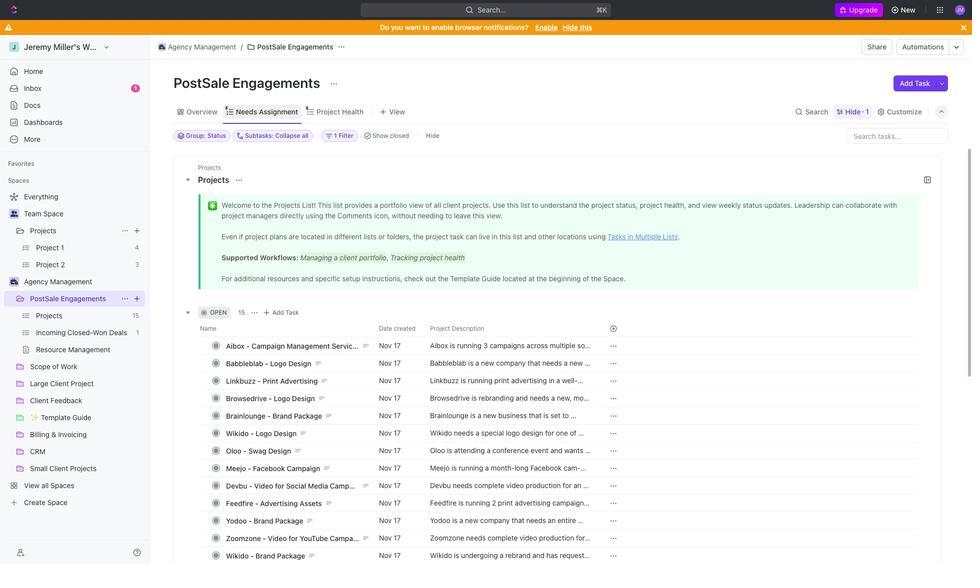 Task type: locate. For each thing, give the bounding box(es) containing it.
devbu for devbu - video for social media campaign
[[226, 482, 247, 490]]

linkbuzz is running print advertising in a well- known magazine and needs content creation. button
[[424, 372, 598, 394]]

video down facebook
[[254, 482, 273, 490]]

small client projects link
[[30, 461, 143, 477]]

1 vertical spatial advertising
[[260, 499, 298, 508]]

design down aibox - campaign management services link at the bottom left of page
[[288, 359, 311, 368]]

is left rebranding
[[472, 394, 477, 403]]

1 horizontal spatial an
[[574, 482, 581, 490]]

0 vertical spatial brand
[[430, 526, 449, 534]]

tree
[[4, 189, 145, 511]]

is for browsedrive
[[472, 394, 477, 403]]

is for yodoo
[[452, 517, 458, 525]]

1 vertical spatial add task
[[272, 309, 299, 317]]

0 vertical spatial to
[[423, 23, 430, 32]]

subtasks: collapse all
[[245, 132, 309, 140]]

aibox - campaign management services link
[[224, 339, 371, 353]]

1 vertical spatial youtube
[[430, 543, 458, 552]]

1 vertical spatial agency management
[[24, 278, 92, 286]]

is inside "feedfire is running 2 print advertising campaigns and needs creation of the assets."
[[459, 499, 464, 508]]

favorites button
[[4, 158, 38, 170]]

brand down zoomzone - video for youtube campaign on the bottom
[[256, 552, 275, 560]]

1 horizontal spatial youtube
[[430, 543, 458, 552]]

zoomzone
[[430, 534, 464, 543], [226, 534, 261, 543]]

1 vertical spatial logo
[[511, 526, 525, 534]]

zoomzone for zoomzone - video for youtube campaign
[[226, 534, 261, 543]]

browsedrive inside browsedrive - logo design link
[[226, 394, 267, 403]]

zoomzone inside zoomzone needs complete video production for a youtube campaign to increase brand awareness.
[[430, 534, 464, 543]]

project left 'health'
[[317, 107, 340, 116]]

magazine
[[453, 386, 484, 394]]

1 vertical spatial an
[[548, 517, 556, 525]]

2 horizontal spatial hide
[[846, 107, 861, 116]]

new,
[[557, 394, 572, 403]]

devbu down meejo
[[226, 482, 247, 490]]

yodoo down feedfire - advertising assets
[[226, 517, 247, 525]]

design up brainlounge - brand package link at the bottom of page
[[292, 394, 315, 403]]

is left social
[[459, 499, 464, 508]]

feedfire for feedfire - advertising assets
[[226, 499, 253, 508]]

for inside zoomzone needs complete video production for a youtube campaign to increase brand awareness.
[[576, 534, 585, 543]]

search...
[[478, 6, 506, 14]]

upgrade link
[[835, 3, 883, 17]]

for inside wikido needs a special logo design for one of their sub-brands.
[[545, 429, 554, 438]]

0 vertical spatial complete
[[474, 482, 504, 490]]

view inside button
[[389, 107, 405, 116]]

campaigns
[[553, 499, 588, 508]]

complete up media
[[474, 482, 504, 490]]

zoomzone - video for youtube campaign link
[[224, 531, 371, 546]]

0 horizontal spatial of
[[52, 363, 59, 371]]

brand down browsedrive - logo design
[[273, 412, 292, 420]]

wikido inside wikido needs a special logo design for one of their sub-brands.
[[430, 429, 452, 438]]

jeremy miller's workspace, , element
[[9, 42, 19, 52]]

linkbuzz for linkbuzz is running print advertising in a well- known magazine and needs content creation.
[[430, 377, 459, 385]]

design
[[522, 429, 543, 438]]

0 horizontal spatial postsale engagements link
[[30, 291, 117, 307]]

logo up linkbuzz - print advertising
[[270, 359, 287, 368]]

devbu inside the devbu needs complete video production for an upcoming social media campaign.
[[430, 482, 451, 490]]

production inside zoomzone needs complete video production for a youtube campaign to increase brand awareness.
[[539, 534, 574, 543]]

2 vertical spatial hide
[[426, 132, 439, 140]]

0 vertical spatial space
[[43, 210, 63, 218]]

design for oloo - swag design
[[268, 447, 291, 455]]

1 vertical spatial postsale
[[174, 75, 230, 91]]

view up the create
[[24, 482, 40, 490]]

agency right business time image
[[24, 278, 48, 286]]

1 horizontal spatial agency management link
[[156, 41, 239, 53]]

linkbuzz down babbleblab
[[226, 377, 256, 385]]

1 vertical spatial spaces
[[51, 482, 74, 490]]

group: status
[[186, 132, 226, 140]]

projects up incoming
[[36, 312, 62, 320]]

needs inside the devbu needs complete video production for an upcoming social media campaign.
[[453, 482, 473, 490]]

complete for media
[[474, 482, 504, 490]]

2 vertical spatial client
[[49, 465, 68, 473]]

add task up "customize"
[[900, 79, 930, 88]]

client up view all spaces
[[49, 465, 68, 473]]

linkbuzz up known
[[430, 377, 459, 385]]

2 horizontal spatial postsale
[[257, 43, 286, 51]]

create space link
[[4, 495, 143, 511]]

all right collapse
[[302, 132, 309, 140]]

agency right business time icon
[[168, 43, 192, 51]]

is inside browsedrive is rebranding and needs a new, mod ern logo.
[[472, 394, 477, 403]]

0 horizontal spatial brand
[[430, 526, 449, 534]]

0 vertical spatial of
[[52, 363, 59, 371]]

zoomzone down 'yodoo - brand package'
[[226, 534, 261, 543]]

needs inside wikido needs a special logo design for one of their sub-brands.
[[454, 429, 474, 438]]

is up package
[[452, 517, 458, 525]]

browsedrive for browsedrive - logo design
[[226, 394, 267, 403]]

new
[[465, 517, 478, 525]]

a inside browsedrive is rebranding and needs a new, mod ern logo.
[[551, 394, 555, 403]]

browsedrive - logo design link
[[224, 391, 371, 406]]

notifications?
[[484, 23, 529, 32]]

package
[[451, 526, 478, 534]]

browsedrive inside browsedrive is rebranding and needs a new, mod ern logo.
[[430, 394, 470, 403]]

design inside browsedrive - logo design link
[[292, 394, 315, 403]]

0 horizontal spatial browsedrive
[[226, 394, 267, 403]]

one
[[556, 429, 568, 438]]

wikido down 'yodoo - brand package'
[[226, 552, 249, 560]]

project down scope of work link
[[71, 380, 94, 388]]

0 vertical spatial youtube
[[300, 534, 328, 543]]

project
[[317, 107, 340, 116], [36, 244, 59, 252], [36, 261, 59, 269], [430, 325, 450, 333], [71, 380, 94, 388]]

want
[[405, 23, 421, 32]]

logo up brainlounge - brand package
[[274, 394, 290, 403]]

design inside 'babbleblab - logo design' link
[[288, 359, 311, 368]]

1 vertical spatial logo
[[274, 394, 290, 403]]

advertising inside linkbuzz is running print advertising in a well- known magazine and needs content creation.
[[511, 377, 547, 385]]

1 inside dropdown button
[[334, 132, 337, 140]]

for up awareness.
[[576, 534, 585, 543]]

0 horizontal spatial hide
[[426, 132, 439, 140]]

customize
[[887, 107, 922, 116]]

date
[[379, 325, 392, 333]]

group:
[[186, 132, 206, 140]]

of inside wikido needs a special logo design for one of their sub-brands.
[[570, 429, 577, 438]]

spaces down the small client projects
[[51, 482, 74, 490]]

creation.
[[548, 386, 576, 394]]

0 horizontal spatial add task button
[[260, 307, 303, 319]]

1 vertical spatial brand
[[254, 517, 273, 525]]

1 vertical spatial video
[[520, 534, 537, 543]]

1 horizontal spatial agency
[[168, 43, 192, 51]]

feedfire inside "feedfire is running 2 print advertising campaigns and needs creation of the assets."
[[430, 499, 457, 508]]

needs
[[500, 386, 520, 394], [530, 394, 549, 403], [454, 429, 474, 438], [453, 482, 473, 490], [444, 508, 464, 517], [526, 517, 546, 525], [466, 534, 486, 543]]

a inside zoomzone needs complete video production for a youtube campaign to increase brand awareness.
[[587, 534, 591, 543]]

client down large
[[30, 397, 49, 405]]

design down brainlounge - brand package
[[274, 429, 297, 438]]

- for browsedrive - logo design
[[269, 394, 272, 403]]

projects down crm link
[[70, 465, 96, 473]]

complete inside the devbu needs complete video production for an upcoming social media campaign.
[[474, 482, 504, 490]]

add up "customize"
[[900, 79, 913, 88]]

an
[[574, 482, 581, 490], [548, 517, 556, 525]]

complete inside zoomzone needs complete video production for a youtube campaign to increase brand awareness.
[[488, 534, 518, 543]]

logo up oloo - swag design
[[256, 429, 272, 438]]

view up closed
[[389, 107, 405, 116]]

billing & invoicing
[[30, 431, 87, 439]]

agency management left / at top
[[168, 43, 236, 51]]

video
[[254, 482, 273, 490], [268, 534, 287, 543]]

1 vertical spatial running
[[466, 499, 490, 508]]

running for magazine
[[468, 377, 493, 385]]

- for wikido - brand package
[[251, 552, 254, 560]]

0 horizontal spatial devbu
[[226, 482, 247, 490]]

brand for wikido
[[256, 552, 275, 560]]

show closed button
[[360, 130, 414, 142]]

logo down that
[[511, 526, 525, 534]]

wikido up their
[[430, 429, 452, 438]]

0 vertical spatial add task
[[900, 79, 930, 88]]

incoming closed-won deals
[[36, 329, 127, 337]]

feedfire is running 2 print advertising campaigns and needs creation of the assets.
[[430, 499, 590, 517]]

&
[[51, 431, 56, 439]]

is inside yodoo is a new company that needs an entire brand package including logo design.
[[452, 517, 458, 525]]

1 horizontal spatial task
[[915, 79, 930, 88]]

postsale engagements link right / at top
[[245, 41, 336, 53]]

that
[[512, 517, 525, 525]]

0 vertical spatial client
[[50, 380, 69, 388]]

0 vertical spatial engagements
[[288, 43, 333, 51]]

2 down project 1
[[61, 261, 65, 269]]

1 horizontal spatial all
[[302, 132, 309, 140]]

2 vertical spatial engagements
[[61, 295, 106, 303]]

add up "name" dropdown button
[[272, 309, 284, 317]]

search button
[[792, 105, 832, 119]]

0 horizontal spatial add task
[[272, 309, 299, 317]]

0 vertical spatial add task button
[[894, 76, 936, 92]]

share button
[[862, 39, 893, 55]]

1 vertical spatial agency
[[24, 278, 48, 286]]

to right want
[[423, 23, 430, 32]]

subtasks:
[[245, 132, 274, 140]]

feedfire is running 2 print advertising campaigns and needs creation of the assets. button
[[424, 495, 598, 517]]

0 vertical spatial 2
[[61, 261, 65, 269]]

agency management down project 2
[[24, 278, 92, 286]]

linkbuzz is running print advertising in a well- known magazine and needs content creation.
[[430, 377, 578, 394]]

agency management inside 'sidebar' navigation
[[24, 278, 92, 286]]

wikido - logo design link
[[224, 426, 371, 441]]

hide for hide
[[426, 132, 439, 140]]

package for wikido - brand package
[[277, 552, 305, 560]]

youtube inside zoomzone needs complete video production for a youtube campaign to increase brand awareness.
[[430, 543, 458, 552]]

projects down status
[[198, 176, 231, 185]]

for down yodoo - brand package link
[[289, 534, 298, 543]]

meejo - facebook campaign link
[[224, 461, 371, 476]]

0 vertical spatial all
[[302, 132, 309, 140]]

1 horizontal spatial of
[[494, 508, 500, 517]]

logo left design
[[506, 429, 520, 438]]

projects down 'group: status'
[[198, 164, 221, 172]]

0 horizontal spatial youtube
[[300, 534, 328, 543]]

of left work at the left bottom
[[52, 363, 59, 371]]

assets.
[[514, 508, 537, 517]]

complete
[[474, 482, 504, 490], [488, 534, 518, 543]]

1 horizontal spatial yodoo
[[430, 517, 450, 525]]

wikido for wikido - logo design
[[226, 429, 249, 438]]

a up awareness.
[[587, 534, 591, 543]]

mod
[[574, 394, 591, 403]]

tree inside 'sidebar' navigation
[[4, 189, 145, 511]]

design up meejo - facebook campaign
[[268, 447, 291, 455]]

0 horizontal spatial yodoo
[[226, 517, 247, 525]]

1 horizontal spatial hide
[[563, 23, 578, 32]]

1 vertical spatial print
[[498, 499, 513, 508]]

home
[[24, 67, 43, 76]]

of left the
[[494, 508, 500, 517]]

15 inside 'sidebar' navigation
[[133, 312, 139, 320]]

a up package
[[459, 517, 463, 525]]

linkbuzz inside linkbuzz is running print advertising in a well- known magazine and needs content creation.
[[430, 377, 459, 385]]

0 horizontal spatial to
[[423, 23, 430, 32]]

task up "name" dropdown button
[[286, 309, 299, 317]]

video inside zoomzone needs complete video production for a youtube campaign to increase brand awareness.
[[520, 534, 537, 543]]

resource management
[[36, 346, 110, 354]]

youtube down yodoo - brand package link
[[300, 534, 328, 543]]

1 vertical spatial agency management link
[[24, 274, 143, 290]]

agency management link left / at top
[[156, 41, 239, 53]]

project for project health
[[317, 107, 340, 116]]

1 horizontal spatial zoomzone
[[430, 534, 464, 543]]

- for feedfire - advertising assets
[[255, 499, 258, 508]]

1 horizontal spatial brand
[[530, 543, 549, 552]]

project 1
[[36, 244, 64, 252]]

project health
[[317, 107, 364, 116]]

management up scope of work link
[[68, 346, 110, 354]]

health
[[342, 107, 364, 116]]

running inside "feedfire is running 2 print advertising campaigns and needs creation of the assets."
[[466, 499, 490, 508]]

brand
[[430, 526, 449, 534], [530, 543, 549, 552]]

closed
[[390, 132, 409, 140]]

and inside linkbuzz is running print advertising in a well- known magazine and needs content creation.
[[486, 386, 498, 394]]

1 horizontal spatial and
[[486, 386, 498, 394]]

video inside the devbu needs complete video production for an upcoming social media campaign.
[[506, 482, 524, 490]]

postsale down project 2
[[30, 295, 59, 303]]

video for devbu
[[254, 482, 273, 490]]

yodoo down upcoming
[[430, 517, 450, 525]]

logo for browsedrive
[[274, 394, 290, 403]]

zoomzone for zoomzone needs complete video production for a youtube campaign to increase brand awareness.
[[430, 534, 464, 543]]

to down including
[[493, 543, 499, 552]]

all up create space
[[41, 482, 49, 490]]

1 vertical spatial all
[[41, 482, 49, 490]]

devbu up upcoming
[[430, 482, 451, 490]]

space right team
[[43, 210, 63, 218]]

project inside dropdown button
[[430, 325, 450, 333]]

browsedrive up brainlounge
[[226, 394, 267, 403]]

add task up "name" dropdown button
[[272, 309, 299, 317]]

- for brainlounge - brand package
[[267, 412, 271, 420]]

yodoo inside yodoo is a new company that needs an entire brand package including logo design.
[[430, 517, 450, 525]]

2 vertical spatial postsale
[[30, 295, 59, 303]]

guide
[[72, 414, 91, 422]]

new button
[[887, 2, 922, 18]]

projects down "team space"
[[30, 227, 56, 235]]

is inside linkbuzz is running print advertising in a well- known magazine and needs content creation.
[[461, 377, 466, 385]]

projects link down team space link
[[30, 223, 117, 239]]

tree containing everything
[[4, 189, 145, 511]]

- for babbleblab - logo design
[[265, 359, 268, 368]]

of right one
[[570, 429, 577, 438]]

1 vertical spatial complete
[[488, 534, 518, 543]]

to inside zoomzone needs complete video production for a youtube campaign to increase brand awareness.
[[493, 543, 499, 552]]

postsale engagements inside tree
[[30, 295, 106, 303]]

1 horizontal spatial browsedrive
[[430, 394, 470, 403]]

incoming
[[36, 329, 66, 337]]

project left description
[[430, 325, 450, 333]]

0 horizontal spatial an
[[548, 517, 556, 525]]

advertising up assets.
[[515, 499, 551, 508]]

client up client feedback
[[50, 380, 69, 388]]

package up wikido - logo design link
[[294, 412, 322, 420]]

a inside wikido needs a special logo design for one of their sub-brands.
[[476, 429, 479, 438]]

space down view all spaces
[[47, 499, 68, 507]]

project for project 1
[[36, 244, 59, 252]]

a inside linkbuzz is running print advertising in a well- known magazine and needs content creation.
[[556, 377, 560, 385]]

package for brainlounge - brand package
[[294, 412, 322, 420]]

package down zoomzone - video for youtube campaign on the bottom
[[277, 552, 305, 560]]

project down project 1
[[36, 261, 59, 269]]

1 horizontal spatial add task button
[[894, 76, 936, 92]]

hide for hide 1
[[846, 107, 861, 116]]

feedfire - advertising assets link
[[224, 496, 371, 511]]

projects inside small client projects link
[[70, 465, 96, 473]]

hide inside button
[[426, 132, 439, 140]]

is up magazine
[[461, 377, 466, 385]]

2 vertical spatial package
[[277, 552, 305, 560]]

projects link up "incoming closed-won deals"
[[36, 308, 129, 324]]

running inside linkbuzz is running print advertising in a well- known magazine and needs content creation.
[[468, 377, 493, 385]]

brand inside yodoo is a new company that needs an entire brand package including logo design.
[[430, 526, 449, 534]]

print up the
[[498, 499, 513, 508]]

awareness.
[[551, 543, 587, 552]]

is for linkbuzz
[[461, 377, 466, 385]]

running for creation
[[466, 499, 490, 508]]

project 1 link
[[36, 240, 131, 256]]

1 horizontal spatial linkbuzz
[[430, 377, 459, 385]]

logo inside yodoo is a new company that needs an entire brand package including logo design.
[[511, 526, 525, 534]]

brand inside zoomzone needs complete video production for a youtube campaign to increase brand awareness.
[[530, 543, 549, 552]]

package up zoomzone - video for youtube campaign on the bottom
[[275, 517, 303, 525]]

1 filter
[[334, 132, 353, 140]]

2 up company
[[492, 499, 496, 508]]

needs inside zoomzone needs complete video production for a youtube campaign to increase brand awareness.
[[466, 534, 486, 543]]

0 horizontal spatial feedfire
[[226, 499, 253, 508]]

browsedrive up the logo.
[[430, 394, 470, 403]]

2 vertical spatial postsale engagements
[[30, 295, 106, 303]]

filter
[[339, 132, 353, 140]]

workspace
[[82, 43, 124, 52]]

0 vertical spatial video
[[506, 482, 524, 490]]

0 vertical spatial an
[[574, 482, 581, 490]]

- for yodoo - brand package
[[249, 517, 252, 525]]

view inside 'sidebar' navigation
[[24, 482, 40, 490]]

hide left this
[[563, 23, 578, 32]]

0 vertical spatial brand
[[273, 412, 292, 420]]

hide right closed
[[426, 132, 439, 140]]

small
[[30, 465, 48, 473]]

work
[[61, 363, 77, 371]]

of inside "feedfire is running 2 print advertising campaigns and needs creation of the assets."
[[494, 508, 500, 517]]

task up "customize"
[[915, 79, 930, 88]]

a up brands.
[[476, 429, 479, 438]]

0 vertical spatial agency
[[168, 43, 192, 51]]

date created button
[[373, 321, 424, 337]]

feedfire
[[430, 499, 457, 508], [226, 499, 253, 508]]

1 vertical spatial of
[[570, 429, 577, 438]]

an left entire on the bottom
[[548, 517, 556, 525]]

miller's
[[53, 43, 80, 52]]

0 horizontal spatial all
[[41, 482, 49, 490]]

do you want to enable browser notifications? enable hide this
[[380, 23, 592, 32]]

0 horizontal spatial 2
[[61, 261, 65, 269]]

an inside yodoo is a new company that needs an entire brand package including logo design.
[[548, 517, 556, 525]]

browsedrive is rebranding and needs a new, mod ern logo. button
[[424, 390, 598, 412]]

youtube down package
[[430, 543, 458, 552]]

hide right search
[[846, 107, 861, 116]]

design inside "oloo - swag design" link
[[268, 447, 291, 455]]

for up campaigns
[[563, 482, 572, 490]]

of inside tree
[[52, 363, 59, 371]]

client for large
[[50, 380, 69, 388]]

feedback
[[51, 397, 82, 405]]

needs inside "feedfire is running 2 print advertising campaigns and needs creation of the assets."
[[444, 508, 464, 517]]

1 horizontal spatial 15
[[238, 309, 245, 317]]

an up campaigns
[[574, 482, 581, 490]]

project description
[[430, 325, 484, 333]]

1 vertical spatial hide
[[846, 107, 861, 116]]

video up wikido - brand package
[[268, 534, 287, 543]]

for inside the devbu needs complete video production for an upcoming social media campaign.
[[563, 482, 572, 490]]

and inside "feedfire is running 2 print advertising campaigns and needs creation of the assets."
[[430, 508, 442, 517]]

agency management
[[168, 43, 236, 51], [24, 278, 92, 286]]

2 vertical spatial logo
[[256, 429, 272, 438]]

- for oloo - swag design
[[243, 447, 247, 455]]

is for feedfire
[[459, 499, 464, 508]]

facebook
[[253, 464, 285, 473]]

1 vertical spatial to
[[493, 543, 499, 552]]

docs
[[24, 101, 41, 110]]

0 horizontal spatial add
[[272, 309, 284, 317]]

social
[[464, 491, 483, 499]]

running up creation
[[466, 499, 490, 508]]

- for zoomzone - video for youtube campaign
[[263, 534, 266, 543]]

for left one
[[545, 429, 554, 438]]

brand down feedfire - advertising assets
[[254, 517, 273, 525]]

feedfire up 'yodoo - brand package'
[[226, 499, 253, 508]]

advertising inside "feedfire is running 2 print advertising campaigns and needs creation of the assets."
[[515, 499, 551, 508]]

wikido for wikido needs a special logo design for one of their sub-brands.
[[430, 429, 452, 438]]

1 vertical spatial add
[[272, 309, 284, 317]]

1 horizontal spatial view
[[389, 107, 405, 116]]

- for wikido - logo design
[[251, 429, 254, 438]]

agency management link down project 2 link on the left of the page
[[24, 274, 143, 290]]

print inside "feedfire is running 2 print advertising campaigns and needs creation of the assets."
[[498, 499, 513, 508]]

0 vertical spatial video
[[254, 482, 273, 490]]

1 vertical spatial postsale engagements
[[174, 75, 323, 91]]

production inside the devbu needs complete video production for an upcoming social media campaign.
[[526, 482, 561, 490]]

0 vertical spatial hide
[[563, 23, 578, 32]]

postsale engagements link up closed-
[[30, 291, 117, 307]]

0 vertical spatial logo
[[506, 429, 520, 438]]

postsale right / at top
[[257, 43, 286, 51]]

zoomzone inside zoomzone - video for youtube campaign link
[[226, 534, 261, 543]]

design inside wikido - logo design link
[[274, 429, 297, 438]]

0 horizontal spatial postsale
[[30, 295, 59, 303]]

a right the in
[[556, 377, 560, 385]]

sub-
[[447, 438, 462, 447]]

0 horizontal spatial agency
[[24, 278, 48, 286]]

task
[[915, 79, 930, 88], [286, 309, 299, 317]]

logo inside wikido needs a special logo design for one of their sub-brands.
[[506, 429, 520, 438]]

0 vertical spatial package
[[294, 412, 322, 420]]

video up campaign.
[[506, 482, 524, 490]]



Task type: describe. For each thing, give the bounding box(es) containing it.
⌘k
[[597, 6, 607, 14]]

production for increase
[[539, 534, 574, 543]]

crm
[[30, 448, 45, 456]]

needs inside yodoo is a new company that needs an entire brand package including logo design.
[[526, 517, 546, 525]]

scope
[[30, 363, 50, 371]]

devbu - video for social media campaign link
[[224, 479, 371, 493]]

collapse
[[275, 132, 300, 140]]

youtube inside zoomzone - video for youtube campaign link
[[300, 534, 328, 543]]

2 inside "feedfire is running 2 print advertising campaigns and needs creation of the assets."
[[492, 499, 496, 508]]

large client project
[[30, 380, 94, 388]]

design for wikido - logo design
[[274, 429, 297, 438]]

name button
[[198, 321, 373, 337]]

their
[[430, 438, 445, 447]]

brand for yodoo
[[254, 517, 273, 525]]

view all spaces link
[[4, 478, 143, 494]]

devbu needs complete video production for an upcoming social media campaign.
[[430, 482, 583, 499]]

/
[[241, 43, 243, 51]]

- for linkbuzz - print advertising
[[258, 377, 261, 385]]

management up 'babbleblab - logo design' link
[[287, 342, 330, 350]]

2 inside 'sidebar' navigation
[[61, 261, 65, 269]]

brainlounge - brand package
[[226, 412, 322, 420]]

feedfire for feedfire is running 2 print advertising campaigns and needs creation of the assets.
[[430, 499, 457, 508]]

brand for brainlounge
[[273, 412, 292, 420]]

0 vertical spatial spaces
[[8, 177, 29, 185]]

user group image
[[10, 211, 18, 217]]

yodoo for yodoo - brand package
[[226, 517, 247, 525]]

project 2 link
[[36, 257, 131, 273]]

view for view all spaces
[[24, 482, 40, 490]]

zoomzone needs complete video production for a youtube campaign to increase brand awareness. button
[[424, 530, 598, 552]]

project for project description
[[430, 325, 450, 333]]

rebranding
[[479, 394, 514, 403]]

0 vertical spatial task
[[915, 79, 930, 88]]

space for create space
[[47, 499, 68, 507]]

management down project 2 link on the left of the page
[[50, 278, 92, 286]]

1 horizontal spatial add
[[900, 79, 913, 88]]

0 horizontal spatial task
[[286, 309, 299, 317]]

0 horizontal spatial agency management link
[[24, 274, 143, 290]]

view button
[[376, 105, 409, 119]]

this
[[580, 23, 592, 32]]

design.
[[527, 526, 551, 534]]

jeremy miller's workspace
[[24, 43, 124, 52]]

0 vertical spatial postsale
[[257, 43, 286, 51]]

zoomzone needs complete video production for a youtube campaign to increase brand awareness.
[[430, 534, 593, 552]]

resource management link
[[36, 342, 143, 358]]

media
[[308, 482, 328, 490]]

1 horizontal spatial add task
[[900, 79, 930, 88]]

0 vertical spatial projects link
[[30, 223, 117, 239]]

yodoo for yodoo is a new company that needs an entire brand package including logo design.
[[430, 517, 450, 525]]

jm button
[[952, 2, 968, 18]]

design for babbleblab - logo design
[[288, 359, 311, 368]]

- for meejo - facebook campaign
[[248, 464, 251, 473]]

- for aibox - campaign management services
[[246, 342, 250, 350]]

babbleblab - logo design link
[[224, 356, 371, 371]]

aibox
[[226, 342, 245, 350]]

an inside the devbu needs complete video production for an upcoming social media campaign.
[[574, 482, 581, 490]]

1 vertical spatial engagements
[[233, 75, 320, 91]]

dashboards link
[[4, 115, 145, 131]]

design for browsedrive - logo design
[[292, 394, 315, 403]]

1 horizontal spatial postsale
[[174, 75, 230, 91]]

wikido - logo design
[[226, 429, 297, 438]]

1 filter button
[[322, 130, 358, 142]]

devbu for devbu needs complete video production for an upcoming social media campaign.
[[430, 482, 451, 490]]

- for devbu - video for social media campaign
[[249, 482, 252, 490]]

enable
[[431, 23, 453, 32]]

Search tasks... text field
[[848, 129, 948, 144]]

including
[[480, 526, 509, 534]]

browser
[[455, 23, 482, 32]]

meejo - facebook campaign
[[226, 464, 320, 473]]

services
[[332, 342, 360, 350]]

devbu needs complete video production for an upcoming social media campaign. button
[[424, 477, 598, 499]]

customize button
[[874, 105, 925, 119]]

view button
[[376, 100, 409, 124]]

1 vertical spatial projects link
[[36, 308, 129, 324]]

space for team space
[[43, 210, 63, 218]]

brainlounge - brand package link
[[224, 409, 371, 423]]

billing
[[30, 431, 49, 439]]

video for zoomzone
[[268, 534, 287, 543]]

needs inside linkbuzz is running print advertising in a well- known magazine and needs content creation.
[[500, 386, 520, 394]]

swag
[[248, 447, 267, 455]]

jm
[[957, 7, 964, 13]]

a inside yodoo is a new company that needs an entire brand package including logo design.
[[459, 517, 463, 525]]

show
[[372, 132, 388, 140]]

create
[[24, 499, 45, 507]]

linkbuzz - print advertising link
[[224, 374, 371, 388]]

browsedrive for browsedrive is rebranding and needs a new, mod ern logo.
[[430, 394, 470, 403]]

1 horizontal spatial agency management
[[168, 43, 236, 51]]

won
[[93, 329, 107, 337]]

favorites
[[8, 160, 34, 168]]

browsedrive - logo design
[[226, 394, 315, 403]]

team space
[[24, 210, 63, 218]]

yodoo - brand package link
[[224, 514, 371, 528]]

small client projects
[[30, 465, 96, 473]]

postsale inside 'sidebar' navigation
[[30, 295, 59, 303]]

view for view
[[389, 107, 405, 116]]

wikido - brand package link
[[224, 549, 371, 563]]

wikido - brand package
[[226, 552, 305, 560]]

entire
[[558, 517, 576, 525]]

the
[[502, 508, 513, 517]]

and inside browsedrive is rebranding and needs a new, mod ern logo.
[[516, 394, 528, 403]]

more button
[[4, 132, 145, 148]]

production for campaign.
[[526, 482, 561, 490]]

print inside linkbuzz is running print advertising in a well- known magazine and needs content creation.
[[494, 377, 509, 385]]

print
[[263, 377, 278, 385]]

1 vertical spatial client
[[30, 397, 49, 405]]

business time image
[[159, 45, 165, 50]]

management left / at top
[[194, 43, 236, 51]]

search
[[805, 107, 829, 116]]

sidebar navigation
[[0, 35, 152, 565]]

team space link
[[24, 206, 143, 222]]

hide 1
[[846, 107, 869, 116]]

engagements inside 'sidebar' navigation
[[61, 295, 106, 303]]

✨ template guide
[[30, 414, 91, 422]]

0 vertical spatial agency management link
[[156, 41, 239, 53]]

known
[[430, 386, 451, 394]]

campaign.
[[506, 491, 540, 499]]

logo for wikido
[[256, 429, 272, 438]]

logo.
[[443, 403, 459, 412]]

agency inside 'sidebar' navigation
[[24, 278, 48, 286]]

video for campaign.
[[506, 482, 524, 490]]

for left social
[[275, 482, 284, 490]]

browsedrive is rebranding and needs a new, mod ern logo.
[[430, 394, 591, 412]]

1 horizontal spatial postsale engagements link
[[245, 41, 336, 53]]

1 vertical spatial add task button
[[260, 307, 303, 319]]

oloo
[[226, 447, 242, 455]]

billing & invoicing link
[[30, 427, 143, 443]]

created
[[394, 325, 416, 333]]

all inside view all spaces link
[[41, 482, 49, 490]]

increase
[[501, 543, 528, 552]]

needs
[[236, 107, 257, 116]]

brainlounge
[[226, 412, 266, 420]]

project for project 2
[[36, 261, 59, 269]]

closed-
[[67, 329, 93, 337]]

open
[[210, 309, 227, 317]]

0 vertical spatial advertising
[[280, 377, 318, 385]]

aibox - campaign management services
[[226, 342, 360, 350]]

complete for to
[[488, 534, 518, 543]]

logo for babbleblab
[[270, 359, 287, 368]]

needs inside browsedrive is rebranding and needs a new, mod ern logo.
[[530, 394, 549, 403]]

new
[[901, 6, 916, 14]]

video for increase
[[520, 534, 537, 543]]

business time image
[[10, 279, 18, 285]]

needs assignment
[[236, 107, 298, 116]]

package for yodoo - brand package
[[275, 517, 303, 525]]

wikido for wikido - brand package
[[226, 552, 249, 560]]

large
[[30, 380, 48, 388]]

1 vertical spatial postsale engagements link
[[30, 291, 117, 307]]

incoming closed-won deals link
[[36, 325, 132, 341]]

campaign
[[459, 543, 491, 552]]

view all spaces
[[24, 482, 74, 490]]

client for small
[[49, 465, 68, 473]]

linkbuzz for linkbuzz - print advertising
[[226, 377, 256, 385]]

feedfire - advertising assets
[[226, 499, 322, 508]]

zoomzone - video for youtube campaign
[[226, 534, 363, 543]]

0 vertical spatial postsale engagements
[[257, 43, 333, 51]]

automations button
[[897, 40, 949, 55]]

1 horizontal spatial spaces
[[51, 482, 74, 490]]

well-
[[562, 377, 578, 385]]



Task type: vqa. For each thing, say whether or not it's contained in the screenshot.
'PostSale Engagements'
yes



